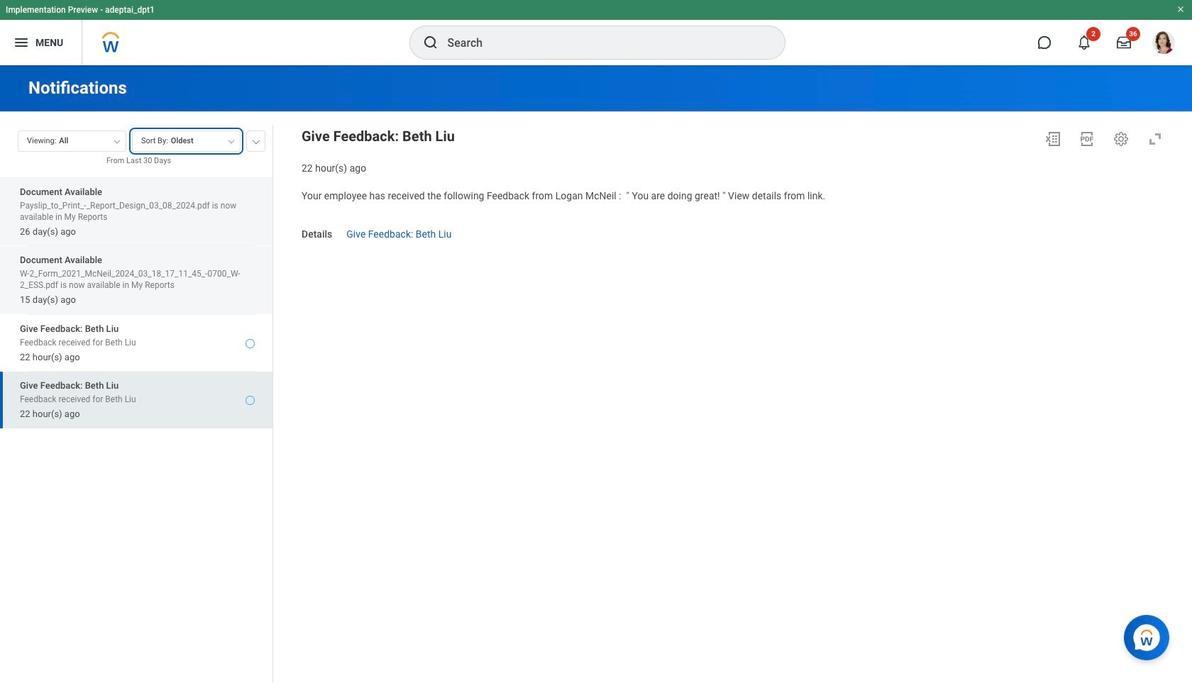 Task type: describe. For each thing, give the bounding box(es) containing it.
mark read image
[[246, 396, 255, 405]]

justify image
[[13, 34, 30, 51]]

inbox large image
[[1117, 35, 1131, 50]]

notifications large image
[[1077, 35, 1092, 50]]

export to excel image
[[1045, 131, 1062, 148]]

more image
[[252, 137, 261, 144]]

fullscreen image
[[1147, 131, 1164, 148]]



Task type: vqa. For each thing, say whether or not it's contained in the screenshot.
View printable version (PDF) icon
yes



Task type: locate. For each thing, give the bounding box(es) containing it.
Search Workday  search field
[[448, 27, 756, 58]]

region
[[302, 125, 1170, 175]]

search image
[[422, 34, 439, 51]]

view printable version (pdf) image
[[1079, 131, 1096, 148]]

close environment banner image
[[1177, 5, 1185, 13]]

profile logan mcneil image
[[1153, 31, 1175, 57]]

inbox items list box
[[0, 177, 273, 684]]

main content
[[0, 65, 1192, 684]]

mark read image
[[246, 339, 255, 348]]

task actions image
[[1113, 131, 1130, 148]]

tab panel
[[0, 124, 273, 684]]

banner
[[0, 0, 1192, 65]]



